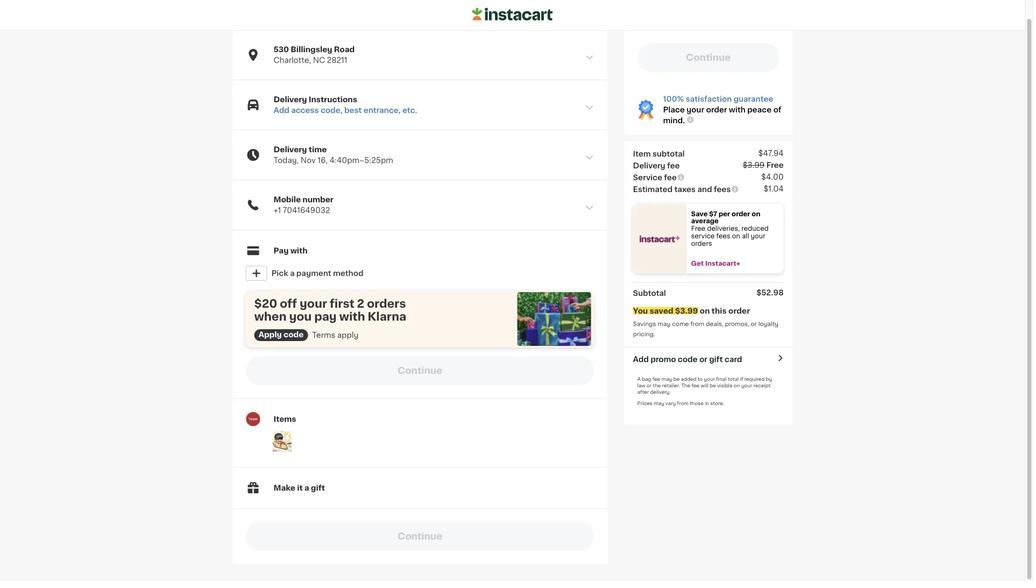 Task type: locate. For each thing, give the bounding box(es) containing it.
0 vertical spatial may
[[658, 321, 671, 327]]

a right the pick
[[290, 270, 295, 277]]

add left access
[[274, 107, 289, 114]]

with down guarantee at top right
[[729, 106, 746, 114]]

1 vertical spatial order
[[732, 211, 750, 217]]

on left all
[[732, 233, 741, 239]]

1 horizontal spatial or
[[700, 356, 708, 363]]

on
[[752, 211, 761, 217], [732, 233, 741, 239], [700, 307, 710, 315], [734, 383, 740, 388]]

per
[[719, 211, 730, 217]]

your up more info about 100% satisfaction guarantee "icon" at the top right of page
[[687, 106, 705, 114]]

be
[[674, 377, 680, 382], [710, 383, 716, 388]]

1 vertical spatial a
[[305, 484, 309, 492]]

klarna
[[368, 311, 406, 322]]

pay with
[[274, 247, 308, 255]]

today,
[[274, 157, 299, 164]]

your inside $20 off your first 2 orders when you pay with klarna
[[300, 298, 327, 309]]

1 horizontal spatial add
[[633, 356, 649, 363]]

or inside a bag fee may be added to your final total if required by law or the retailer. the fee will be visible on your receipt after delivery.
[[647, 383, 652, 388]]

1 vertical spatial free
[[691, 225, 706, 232]]

1 horizontal spatial gift
[[710, 356, 723, 363]]

1 horizontal spatial free
[[767, 161, 784, 169]]

0 vertical spatial delivery
[[274, 96, 307, 103]]

those
[[690, 401, 704, 406]]

order up the 'promos,'
[[729, 307, 750, 315]]

1 horizontal spatial with
[[339, 311, 365, 322]]

1 horizontal spatial $3.99
[[743, 161, 765, 169]]

may
[[658, 321, 671, 327], [662, 377, 672, 382], [654, 401, 665, 406]]

free up service at the top right
[[691, 225, 706, 232]]

visible
[[717, 383, 733, 388]]

place
[[663, 106, 685, 114]]

your down reduced
[[751, 233, 766, 239]]

0 horizontal spatial free
[[691, 225, 706, 232]]

all
[[742, 233, 749, 239]]

1 vertical spatial delivery
[[274, 146, 307, 153]]

0 horizontal spatial from
[[677, 401, 689, 406]]

free
[[767, 161, 784, 169], [691, 225, 706, 232]]

from
[[691, 321, 705, 327], [677, 401, 689, 406]]

code
[[284, 331, 304, 339], [678, 356, 698, 363]]

from for deals,
[[691, 321, 705, 327]]

delivery inside delivery time today, nov 16, 4:40pm–5:25pm
[[274, 146, 307, 153]]

$47.94
[[759, 149, 784, 157]]

delivery up access
[[274, 96, 307, 103]]

fee down subtotal
[[667, 162, 680, 169]]

may inside savings may come from deals, promos, or loyalty pricing.
[[658, 321, 671, 327]]

2 vertical spatial or
[[647, 383, 652, 388]]

or down bag
[[647, 383, 652, 388]]

0 vertical spatial be
[[674, 377, 680, 382]]

1 horizontal spatial code
[[678, 356, 698, 363]]

average
[[691, 218, 719, 224]]

place your order with peace of mind.
[[663, 106, 782, 124]]

1 vertical spatial code
[[678, 356, 698, 363]]

2 vertical spatial may
[[654, 401, 665, 406]]

code inside button
[[678, 356, 698, 363]]

make
[[274, 484, 295, 492]]

fees down deliveries,
[[717, 233, 731, 239]]

may for come
[[658, 321, 671, 327]]

delivery up service
[[633, 162, 666, 169]]

0 horizontal spatial gift
[[311, 484, 325, 492]]

0 horizontal spatial a
[[290, 270, 295, 277]]

1 vertical spatial may
[[662, 377, 672, 382]]

your up pay
[[300, 298, 327, 309]]

0 horizontal spatial $3.99
[[675, 307, 698, 315]]

2 horizontal spatial or
[[751, 321, 757, 327]]

store.
[[711, 401, 724, 406]]

may inside a bag fee may be added to your final total if required by law or the retailer. the fee will be visible on your receipt after delivery.
[[662, 377, 672, 382]]

0 vertical spatial from
[[691, 321, 705, 327]]

1 vertical spatial orders
[[367, 298, 406, 309]]

may down saved at bottom right
[[658, 321, 671, 327]]

a right it
[[305, 484, 309, 492]]

peace
[[748, 106, 772, 114]]

0 horizontal spatial be
[[674, 377, 680, 382]]

get instacart+
[[691, 260, 740, 267]]

etc.
[[403, 107, 417, 114]]

a
[[638, 377, 641, 382]]

method
[[333, 270, 364, 277]]

on left this at right bottom
[[700, 307, 710, 315]]

or up to
[[700, 356, 708, 363]]

0 vertical spatial add
[[274, 107, 289, 114]]

save $7 per order on average free deliveries, reduced service fees on all your orders
[[691, 211, 771, 247]]

a inside "button"
[[290, 270, 295, 277]]

add promo code or gift card
[[633, 356, 742, 363]]

1 vertical spatial from
[[677, 401, 689, 406]]

you saved $3.99 on this order
[[633, 307, 750, 315]]

code,
[[321, 107, 343, 114]]

free inside save $7 per order on average free deliveries, reduced service fees on all your orders
[[691, 225, 706, 232]]

best
[[344, 107, 362, 114]]

0 vertical spatial orders
[[691, 240, 712, 247]]

$20
[[254, 298, 277, 309]]

in
[[705, 401, 709, 406]]

add
[[274, 107, 289, 114], [633, 356, 649, 363]]

savings may come from deals, promos, or loyalty pricing.
[[633, 321, 780, 337]]

after
[[638, 390, 649, 395]]

fees right and
[[714, 185, 731, 193]]

from right vary
[[677, 401, 689, 406]]

fee down to
[[692, 383, 700, 388]]

or inside button
[[700, 356, 708, 363]]

$3.99 up come
[[675, 307, 698, 315]]

estimated taxes and fees
[[633, 185, 731, 193]]

code down you
[[284, 331, 304, 339]]

pick
[[272, 270, 288, 277]]

fee
[[667, 162, 680, 169], [664, 174, 677, 181], [653, 377, 661, 382], [692, 383, 700, 388]]

on inside a bag fee may be added to your final total if required by law or the retailer. the fee will be visible on your receipt after delivery.
[[734, 383, 740, 388]]

0 vertical spatial code
[[284, 331, 304, 339]]

be up retailer.
[[674, 377, 680, 382]]

may down delivery. in the right bottom of the page
[[654, 401, 665, 406]]

2 vertical spatial with
[[339, 311, 365, 322]]

add up a
[[633, 356, 649, 363]]

1 horizontal spatial be
[[710, 383, 716, 388]]

get instacart+ button
[[687, 260, 784, 267]]

terms
[[312, 332, 335, 339]]

entrance,
[[364, 107, 401, 114]]

your inside place your order with peace of mind.
[[687, 106, 705, 114]]

0 horizontal spatial orders
[[367, 298, 406, 309]]

with right pay
[[290, 247, 308, 255]]

you
[[289, 311, 312, 322]]

add inside "delivery instructions add access code, best entrance, etc."
[[274, 107, 289, 114]]

charlotte,
[[274, 57, 311, 64]]

may up retailer.
[[662, 377, 672, 382]]

0 vertical spatial a
[[290, 270, 295, 277]]

1 horizontal spatial a
[[305, 484, 309, 492]]

card
[[725, 356, 742, 363]]

order inside place your order with peace of mind.
[[706, 106, 727, 114]]

deals,
[[706, 321, 724, 327]]

gift left card
[[710, 356, 723, 363]]

order down 100% satisfaction guarantee
[[706, 106, 727, 114]]

1 horizontal spatial orders
[[691, 240, 712, 247]]

and
[[698, 185, 712, 193]]

1 vertical spatial fees
[[717, 233, 731, 239]]

come
[[672, 321, 689, 327]]

be right will
[[710, 383, 716, 388]]

0 horizontal spatial or
[[647, 383, 652, 388]]

orders
[[691, 240, 712, 247], [367, 298, 406, 309]]

promos,
[[725, 321, 750, 327]]

2 vertical spatial delivery
[[633, 162, 666, 169]]

with inside $20 off your first 2 orders when you pay with klarna
[[339, 311, 365, 322]]

0 vertical spatial or
[[751, 321, 757, 327]]

0 horizontal spatial code
[[284, 331, 304, 339]]

vary
[[666, 401, 676, 406]]

7041649032
[[283, 207, 330, 214]]

edwards® turtle pie image
[[272, 431, 293, 453]]

0 horizontal spatial with
[[290, 247, 308, 255]]

with inside place your order with peace of mind.
[[729, 106, 746, 114]]

on down total
[[734, 383, 740, 388]]

free up the $4.00
[[767, 161, 784, 169]]

2
[[357, 298, 364, 309]]

instacart+
[[706, 260, 740, 267]]

the
[[682, 383, 691, 388]]

4:40pm–5:25pm
[[330, 157, 393, 164]]

0 vertical spatial gift
[[710, 356, 723, 363]]

prices may vary from those in store.
[[638, 401, 724, 406]]

to
[[698, 377, 703, 382]]

gift right it
[[311, 484, 325, 492]]

home image
[[472, 6, 553, 22]]

orders up klarna
[[367, 298, 406, 309]]

added
[[681, 377, 697, 382]]

terms apply
[[312, 332, 359, 339]]

or left the loyalty
[[751, 321, 757, 327]]

$3.99 down "$47.94"
[[743, 161, 765, 169]]

add inside button
[[633, 356, 649, 363]]

time
[[309, 146, 327, 153]]

from down the you saved $3.99 on this order
[[691, 321, 705, 327]]

fee up the
[[653, 377, 661, 382]]

more info about 100% satisfaction guarantee image
[[686, 116, 695, 124]]

order right per
[[732, 211, 750, 217]]

delivery up today,
[[274, 146, 307, 153]]

orders down service at the top right
[[691, 240, 712, 247]]

item subtotal
[[633, 150, 685, 157]]

gift inside button
[[710, 356, 723, 363]]

$3.99
[[743, 161, 765, 169], [675, 307, 698, 315]]

0 horizontal spatial add
[[274, 107, 289, 114]]

1 horizontal spatial from
[[691, 321, 705, 327]]

delivery inside "delivery instructions add access code, best entrance, etc."
[[274, 96, 307, 103]]

prices
[[638, 401, 653, 406]]

delivery
[[274, 96, 307, 103], [274, 146, 307, 153], [633, 162, 666, 169]]

taxes
[[675, 185, 696, 193]]

service
[[691, 233, 715, 239]]

from inside savings may come from deals, promos, or loyalty pricing.
[[691, 321, 705, 327]]

saved
[[650, 307, 674, 315]]

0 vertical spatial with
[[729, 106, 746, 114]]

deliveries,
[[707, 225, 740, 232]]

mobile number image
[[585, 203, 594, 213]]

delivery instructions image
[[585, 103, 594, 112]]

16,
[[318, 157, 328, 164]]

with down "2"
[[339, 311, 365, 322]]

code up added
[[678, 356, 698, 363]]

1 vertical spatial add
[[633, 356, 649, 363]]

0 vertical spatial order
[[706, 106, 727, 114]]

2 horizontal spatial with
[[729, 106, 746, 114]]

1 vertical spatial or
[[700, 356, 708, 363]]



Task type: describe. For each thing, give the bounding box(es) containing it.
pricing.
[[633, 331, 655, 337]]

delivery address image
[[585, 53, 594, 62]]

get
[[691, 260, 704, 267]]

pick a payment method button
[[246, 263, 594, 284]]

2 vertical spatial order
[[729, 307, 750, 315]]

delivery fee
[[633, 162, 680, 169]]

when
[[254, 311, 287, 322]]

apply
[[337, 332, 359, 339]]

subtotal
[[653, 150, 685, 157]]

pick a payment method
[[272, 270, 364, 277]]

1 vertical spatial gift
[[311, 484, 325, 492]]

of
[[774, 106, 782, 114]]

$20 off your first 2 orders when you pay with klarna
[[254, 298, 406, 322]]

delivery time image
[[585, 153, 594, 163]]

0 vertical spatial fees
[[714, 185, 731, 193]]

fees inside save $7 per order on average free deliveries, reduced service fees on all your orders
[[717, 233, 731, 239]]

savings
[[633, 321, 656, 327]]

number
[[303, 196, 334, 203]]

apply
[[259, 331, 282, 339]]

100%
[[663, 95, 684, 103]]

make it a gift
[[274, 484, 325, 492]]

your down the if
[[742, 383, 753, 388]]

retailer.
[[662, 383, 680, 388]]

your up will
[[704, 377, 715, 382]]

$4.00
[[761, 173, 784, 181]]

promo
[[651, 356, 676, 363]]

from for those
[[677, 401, 689, 406]]

pay
[[274, 247, 289, 255]]

add promo code or gift card button
[[633, 354, 742, 365]]

final
[[716, 377, 727, 382]]

total
[[728, 377, 739, 382]]

reduced
[[742, 225, 769, 232]]

nc
[[313, 57, 325, 64]]

1 vertical spatial be
[[710, 383, 716, 388]]

instructions
[[309, 96, 357, 103]]

a bag fee may be added to your final total if required by law or the retailer. the fee will be visible on your receipt after delivery.
[[638, 377, 773, 395]]

this
[[712, 307, 727, 315]]

530
[[274, 46, 289, 53]]

satisfaction
[[686, 95, 732, 103]]

$7
[[709, 211, 717, 217]]

access
[[291, 107, 319, 114]]

apply code
[[259, 331, 304, 339]]

$1.04
[[764, 185, 784, 192]]

item
[[633, 150, 651, 157]]

estimated
[[633, 185, 673, 193]]

guarantee
[[734, 95, 774, 103]]

mind.
[[663, 117, 685, 124]]

28211
[[327, 57, 348, 64]]

orders inside save $7 per order on average free deliveries, reduced service fees on all your orders
[[691, 240, 712, 247]]

bag
[[642, 377, 651, 382]]

it
[[297, 484, 303, 492]]

delivery for today,
[[274, 146, 307, 153]]

mobile number +1 7041649032
[[274, 196, 334, 214]]

mobile
[[274, 196, 301, 203]]

loyalty
[[759, 321, 779, 327]]

payment
[[297, 270, 331, 277]]

delivery for add
[[274, 96, 307, 103]]

service fee
[[633, 174, 677, 181]]

on up reduced
[[752, 211, 761, 217]]

delivery instructions add access code, best entrance, etc.
[[274, 96, 417, 114]]

530 billingsley road charlotte, nc 28211
[[274, 46, 355, 64]]

billingsley
[[291, 46, 332, 53]]

subtotal
[[633, 289, 666, 297]]

first
[[330, 298, 354, 309]]

will
[[701, 383, 709, 388]]

receipt
[[754, 383, 771, 388]]

fee up estimated taxes and fees
[[664, 174, 677, 181]]

your inside save $7 per order on average free deliveries, reduced service fees on all your orders
[[751, 233, 766, 239]]

100% satisfaction guarantee
[[663, 95, 774, 103]]

by
[[766, 377, 773, 382]]

items
[[274, 416, 296, 423]]

1 vertical spatial with
[[290, 247, 308, 255]]

orders inside $20 off your first 2 orders when you pay with klarna
[[367, 298, 406, 309]]

0 vertical spatial $3.99
[[743, 161, 765, 169]]

the
[[653, 383, 661, 388]]

law
[[638, 383, 646, 388]]

pay
[[314, 311, 337, 322]]

1 vertical spatial $3.99
[[675, 307, 698, 315]]

or inside savings may come from deals, promos, or loyalty pricing.
[[751, 321, 757, 327]]

service
[[633, 174, 663, 181]]

0 vertical spatial free
[[767, 161, 784, 169]]

off
[[280, 298, 297, 309]]

order inside save $7 per order on average free deliveries, reduced service fees on all your orders
[[732, 211, 750, 217]]

+1
[[274, 207, 281, 214]]

$52.98
[[757, 289, 784, 296]]

nov
[[301, 157, 316, 164]]

delivery time today, nov 16, 4:40pm–5:25pm
[[274, 146, 393, 164]]

may for vary
[[654, 401, 665, 406]]



Task type: vqa. For each thing, say whether or not it's contained in the screenshot.
the code,
yes



